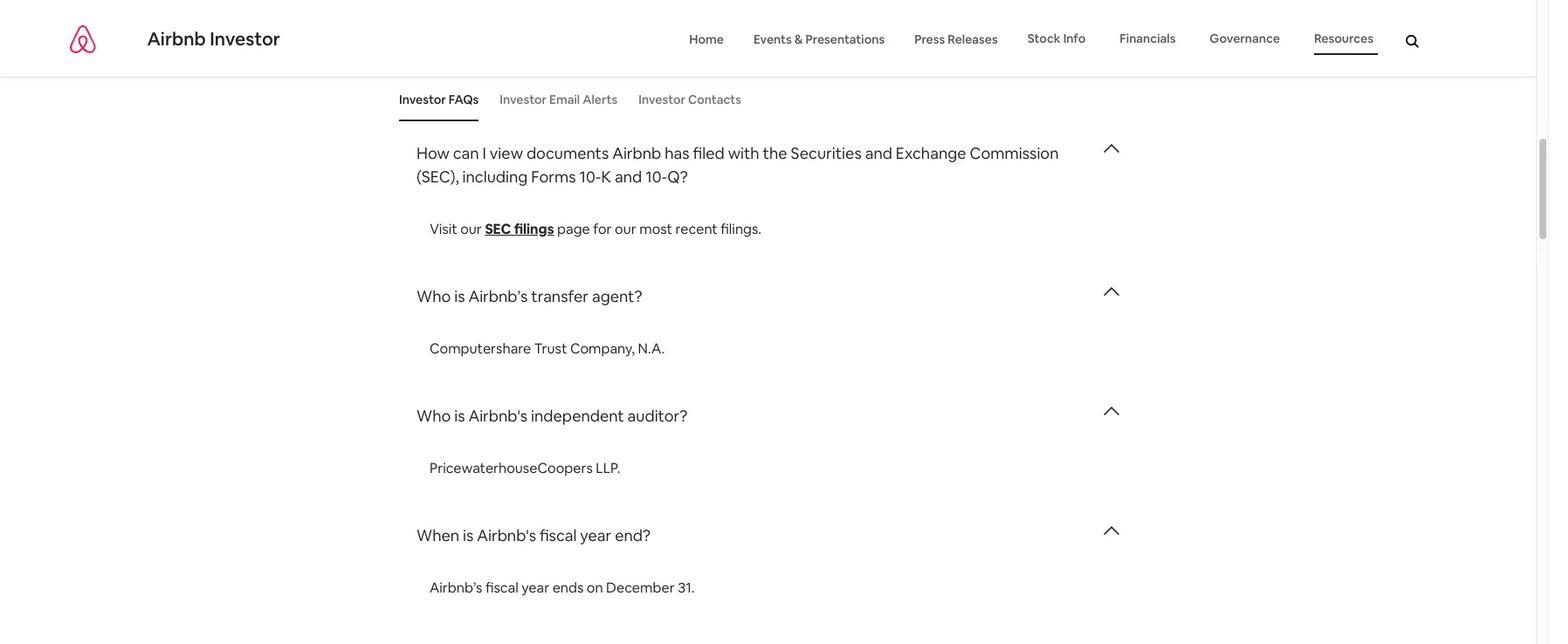 Task type: describe. For each thing, give the bounding box(es) containing it.
most
[[639, 220, 673, 238]]

forms
[[531, 166, 576, 187]]

is for who is airbnb's transfer agent?
[[454, 286, 465, 306]]

how can i view documents airbnb has filed with the securities and exchange commission (sec), including forms 10-k and 10-q?
[[417, 143, 1059, 187]]

investor faqs link
[[399, 78, 479, 122]]

securities
[[791, 143, 862, 163]]

the inside how can i view documents airbnb has filed with the securities and exchange commission (sec), including forms 10-k and 10-q?
[[763, 143, 787, 163]]

airbnb inside how can i view documents airbnb has filed with the securities and exchange commission (sec), including forms 10-k and 10-q?
[[612, 143, 661, 163]]

initial
[[523, 56, 557, 74]]

airbnb's for independent
[[468, 406, 528, 426]]

sec
[[485, 220, 511, 238]]

1 vertical spatial december
[[682, 76, 750, 95]]

began
[[1000, 56, 1041, 74]]

who is airbnb's independent auditor?
[[417, 406, 688, 426]]

documents
[[527, 143, 609, 163]]

transfer
[[531, 286, 589, 306]]

chevron up image
[[1104, 404, 1120, 428]]

1 vertical spatial airbnb's
[[430, 579, 482, 597]]

class
[[851, 56, 885, 74]]

who is airbnb's independent auditor? button
[[417, 387, 1120, 445]]

&
[[794, 32, 803, 47]]

when is airbnb's fiscal year end? button
[[417, 506, 1120, 565]]

pricewaterhousecoopers
[[430, 459, 593, 477]]

airbnb's fiscal year ends on december 31.
[[430, 579, 695, 597]]

fiscal inside dropdown button
[[540, 525, 577, 545]]

who is airbnb's transfer agent? button
[[417, 267, 1120, 325]]

filings.
[[721, 220, 762, 238]]

0 vertical spatial december
[[675, 56, 744, 74]]

on down we
[[430, 76, 446, 95]]

click to open search image
[[1406, 35, 1419, 50]]

who for who is airbnb's independent auditor?
[[417, 406, 451, 426]]

on right market at top
[[662, 76, 679, 95]]

email
[[549, 92, 580, 108]]

we priced our initial public offering on december 9, 2020, and our class a common stock began trading on the nasdaq global select market on december 10, 2020.
[[430, 56, 1091, 95]]

year inside dropdown button
[[580, 525, 612, 545]]

info
[[1063, 31, 1086, 47]]

0 vertical spatial airbnb
[[147, 27, 206, 50]]

2020.
[[774, 76, 809, 95]]

we
[[430, 56, 451, 74]]

common
[[901, 56, 958, 74]]

2020,
[[761, 56, 796, 74]]

investor for investor faqs
[[399, 92, 446, 108]]

for
[[593, 220, 612, 238]]

computershare
[[430, 339, 531, 358]]

events & presentations link
[[754, 26, 885, 54]]

when
[[417, 525, 459, 545]]

independent
[[531, 406, 624, 426]]

select
[[570, 76, 611, 95]]

stock info button
[[1028, 24, 1090, 55]]

how
[[417, 143, 450, 163]]

priced
[[454, 56, 495, 74]]

commission
[[970, 143, 1059, 163]]

filed
[[693, 143, 725, 163]]

with
[[728, 143, 759, 163]]

press
[[914, 32, 945, 47]]

trading
[[1044, 56, 1091, 74]]

press releases link
[[914, 26, 998, 54]]

airbnb investor link
[[70, 23, 280, 55]]

who is airbnb's transfer agent?
[[417, 286, 642, 306]]

investor for investor email alerts
[[500, 92, 547, 108]]

our down presentations at the top of page
[[827, 56, 848, 74]]

agent?
[[592, 286, 642, 306]]

9,
[[747, 56, 758, 74]]

home
[[689, 32, 724, 47]]

resources button
[[1314, 24, 1378, 55]]

1 10- from the left
[[579, 166, 601, 187]]

i
[[483, 143, 486, 163]]

computershare trust company, n.a.
[[430, 339, 665, 358]]

airbnb's for fiscal
[[477, 525, 536, 545]]

k
[[601, 166, 611, 187]]

events
[[754, 32, 792, 47]]

menu containing stock info
[[674, 24, 1393, 55]]

how can i view documents airbnb has filed with the securities and exchange commission (sec), including forms 10-k and 10-q? button
[[417, 124, 1120, 206]]

ends
[[552, 579, 584, 597]]

global
[[526, 76, 567, 95]]

and inside we priced our initial public offering on december 9, 2020, and our class a common stock began trading on the nasdaq global select market on december 10, 2020.
[[799, 56, 824, 74]]

chevron up image for when is airbnb's fiscal year end?
[[1104, 524, 1120, 547]]

releases
[[948, 32, 998, 47]]



Task type: vqa. For each thing, say whether or not it's contained in the screenshot.
the rightmost 'Airbnb'
yes



Task type: locate. For each thing, give the bounding box(es) containing it.
0 horizontal spatial fiscal
[[485, 579, 518, 597]]

when is airbnb's fiscal year end?
[[417, 525, 651, 545]]

1 vertical spatial airbnb's
[[477, 525, 536, 545]]

airbnb's down pricewaterhousecoopers
[[477, 525, 536, 545]]

airbnb
[[147, 27, 206, 50], [612, 143, 661, 163]]

fiscal up "airbnb's fiscal year ends on december 31."
[[540, 525, 577, 545]]

the right the with
[[763, 143, 787, 163]]

airbnb's up computershare
[[468, 286, 528, 306]]

1 horizontal spatial and
[[799, 56, 824, 74]]

governance
[[1210, 31, 1280, 47]]

airbnb's down when at the bottom left
[[430, 579, 482, 597]]

the inside we priced our initial public offering on december 9, 2020, and our class a common stock began trading on the nasdaq global select market on december 10, 2020.
[[449, 76, 471, 95]]

airbnb investor
[[147, 27, 280, 50]]

10,
[[753, 76, 770, 95]]

1 vertical spatial is
[[454, 406, 465, 426]]

the
[[449, 76, 471, 95], [763, 143, 787, 163]]

0 vertical spatial airbnb's
[[468, 286, 528, 306]]

investor email alerts
[[500, 92, 618, 108]]

december left 31. on the left of the page
[[606, 579, 675, 597]]

market
[[614, 76, 659, 95]]

governance button
[[1210, 24, 1284, 55]]

events & presentations
[[754, 32, 885, 47]]

is up computershare
[[454, 286, 465, 306]]

0 horizontal spatial airbnb
[[147, 27, 206, 50]]

is down computershare
[[454, 406, 465, 426]]

year
[[580, 525, 612, 545], [521, 579, 549, 597]]

investor faqs
[[399, 92, 479, 108]]

1 vertical spatial year
[[521, 579, 549, 597]]

2 vertical spatial is
[[463, 525, 474, 545]]

2 who from the top
[[417, 406, 451, 426]]

1 vertical spatial and
[[865, 143, 892, 163]]

1 who from the top
[[417, 286, 451, 306]]

faqs
[[449, 92, 479, 108]]

0 vertical spatial fiscal
[[540, 525, 577, 545]]

1 horizontal spatial the
[[763, 143, 787, 163]]

and right k
[[615, 166, 642, 187]]

1 horizontal spatial 10-
[[646, 166, 667, 187]]

trust
[[534, 339, 567, 358]]

visit
[[430, 220, 457, 238]]

who for who is airbnb's transfer agent?
[[417, 286, 451, 306]]

0 horizontal spatial year
[[521, 579, 549, 597]]

and left exchange
[[865, 143, 892, 163]]

1 vertical spatial who
[[417, 406, 451, 426]]

airbnb's up pricewaterhousecoopers
[[468, 406, 528, 426]]

chevron up image for who is airbnb's transfer agent?
[[1104, 284, 1120, 308]]

is right when at the bottom left
[[463, 525, 474, 545]]

menu
[[674, 24, 1393, 55]]

airbnb's
[[468, 406, 528, 426], [477, 525, 536, 545]]

1 chevron up image from the top
[[1104, 284, 1120, 308]]

nasdaq
[[474, 76, 523, 95]]

investor contacts
[[639, 92, 741, 108]]

end?
[[615, 525, 651, 545]]

recent
[[676, 220, 718, 238]]

december down home link
[[675, 56, 744, 74]]

airbnb's
[[468, 286, 528, 306], [430, 579, 482, 597]]

has
[[665, 143, 690, 163]]

presentations
[[806, 32, 885, 47]]

on right 'ends'
[[587, 579, 603, 597]]

1 horizontal spatial fiscal
[[540, 525, 577, 545]]

financials
[[1120, 31, 1176, 47]]

year left end?
[[580, 525, 612, 545]]

0 vertical spatial the
[[449, 76, 471, 95]]

visit our sec filings page for our most recent filings.
[[430, 220, 762, 238]]

n.a.
[[638, 339, 665, 358]]

is for when is airbnb's fiscal year end?
[[463, 525, 474, 545]]

filings
[[514, 220, 554, 238]]

0 vertical spatial who
[[417, 286, 451, 306]]

press releases
[[914, 32, 998, 47]]

resources
[[1314, 31, 1374, 47]]

on up market at top
[[656, 56, 672, 74]]

2 chevron up image from the top
[[1104, 524, 1120, 547]]

1 vertical spatial fiscal
[[485, 579, 518, 597]]

page
[[557, 220, 590, 238]]

fiscal down when is airbnb's fiscal year end?
[[485, 579, 518, 597]]

0 horizontal spatial 10-
[[579, 166, 601, 187]]

2 10- from the left
[[646, 166, 667, 187]]

2 vertical spatial december
[[606, 579, 675, 597]]

1 horizontal spatial year
[[580, 525, 612, 545]]

company,
[[570, 339, 635, 358]]

is
[[454, 286, 465, 306], [454, 406, 465, 426], [463, 525, 474, 545]]

stock info
[[1028, 31, 1086, 47]]

1 vertical spatial airbnb
[[612, 143, 661, 163]]

home link
[[689, 26, 724, 54]]

2 horizontal spatial and
[[865, 143, 892, 163]]

can
[[453, 143, 479, 163]]

0 vertical spatial year
[[580, 525, 612, 545]]

who
[[417, 286, 451, 306], [417, 406, 451, 426]]

1 vertical spatial the
[[763, 143, 787, 163]]

31.
[[678, 579, 695, 597]]

december down the "9,"
[[682, 76, 750, 95]]

exchange
[[896, 143, 966, 163]]

including
[[462, 166, 528, 187]]

investor
[[210, 27, 280, 50], [399, 92, 446, 108], [500, 92, 547, 108], [639, 92, 686, 108]]

q?
[[667, 166, 688, 187]]

0 horizontal spatial and
[[615, 166, 642, 187]]

chevron up image inside who is airbnb's transfer agent? dropdown button
[[1104, 284, 1120, 308]]

offering
[[602, 56, 653, 74]]

alerts
[[583, 92, 618, 108]]

public
[[560, 56, 599, 74]]

1 horizontal spatial airbnb
[[612, 143, 661, 163]]

chevron up image inside when is airbnb's fiscal year end? dropdown button
[[1104, 524, 1120, 547]]

our up nasdaq
[[498, 56, 520, 74]]

view
[[490, 143, 523, 163]]

(sec),
[[417, 166, 459, 187]]

who down visit
[[417, 286, 451, 306]]

our right for
[[615, 220, 636, 238]]

pricewaterhousecoopers llp.
[[430, 459, 621, 477]]

llp.
[[596, 459, 621, 477]]

0 vertical spatial airbnb's
[[468, 406, 528, 426]]

2 vertical spatial and
[[615, 166, 642, 187]]

10- down "documents"
[[579, 166, 601, 187]]

investor email alerts link
[[500, 78, 618, 122]]

investor contacts link
[[639, 78, 741, 122]]

1 vertical spatial chevron up image
[[1104, 524, 1120, 547]]

10- down has
[[646, 166, 667, 187]]

airbnb's inside dropdown button
[[468, 286, 528, 306]]

contacts
[[688, 92, 741, 108]]

chevron up image
[[1104, 284, 1120, 308], [1104, 524, 1120, 547]]

0 vertical spatial chevron up image
[[1104, 284, 1120, 308]]

is for who is airbnb's independent auditor?
[[454, 406, 465, 426]]

our left sec
[[460, 220, 482, 238]]

0 vertical spatial and
[[799, 56, 824, 74]]

financials button
[[1120, 24, 1180, 55]]

the down priced
[[449, 76, 471, 95]]

a
[[888, 56, 898, 74]]

investor for investor contacts
[[639, 92, 686, 108]]

10-
[[579, 166, 601, 187], [646, 166, 667, 187]]

0 horizontal spatial the
[[449, 76, 471, 95]]

sec filings link
[[485, 220, 554, 238]]

auditor?
[[627, 406, 688, 426]]

and down events & presentations link
[[799, 56, 824, 74]]

who down computershare
[[417, 406, 451, 426]]

0 vertical spatial is
[[454, 286, 465, 306]]

stock
[[961, 56, 997, 74]]

stock
[[1028, 31, 1061, 47]]

fiscal
[[540, 525, 577, 545], [485, 579, 518, 597]]

year left 'ends'
[[521, 579, 549, 597]]



